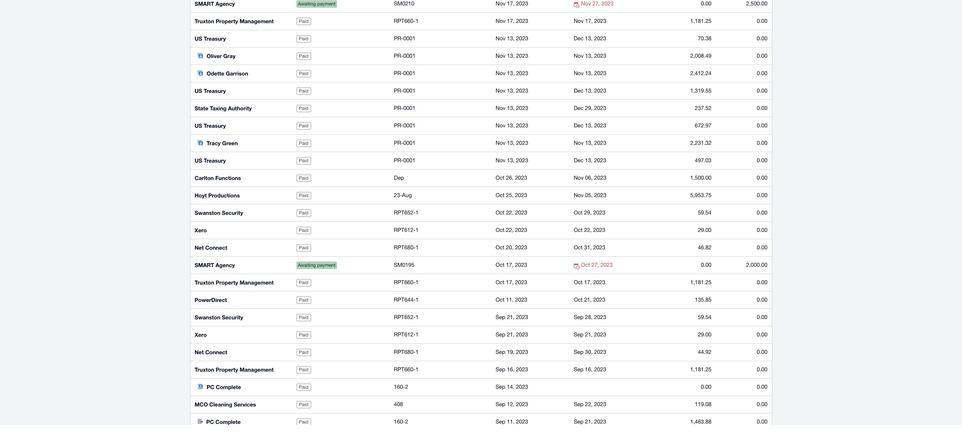 Task type: vqa. For each thing, say whether or not it's contained in the screenshot.
Nov 17, 2023 The Truxton
yes



Task type: locate. For each thing, give the bounding box(es) containing it.
1 vertical spatial rpt680-1
[[394, 349, 419, 356]]

dec 13, 2023 up nov 06, 2023
[[574, 157, 606, 164]]

smart agency
[[195, 0, 235, 7], [195, 262, 235, 269]]

mco cleaning services link
[[190, 396, 292, 414]]

1,181.25 for oct 17, 2023
[[690, 280, 712, 286]]

rpt652- down 23-aug at left top
[[394, 210, 416, 216]]

5 1 from the top
[[416, 280, 419, 286]]

0 vertical spatial truxton property management link
[[190, 12, 292, 30]]

4 dec 13, 2023 from the top
[[574, 157, 606, 164]]

rpt660-1 link down the sm0210 link
[[394, 17, 487, 25]]

1 management from the top
[[240, 18, 274, 24]]

dec 29, 2023
[[574, 105, 606, 111]]

1 vertical spatial management
[[240, 280, 274, 286]]

us treasury link down authority at the left
[[190, 117, 292, 135]]

1 vertical spatial property
[[216, 280, 238, 286]]

property for sep
[[216, 367, 238, 373]]

1 vertical spatial swanston security link
[[190, 309, 292, 326]]

3 truxton from the top
[[195, 367, 214, 373]]

1 us treasury link from the top
[[190, 30, 292, 47]]

30,
[[585, 349, 593, 356]]

xero link down hoyt productions link
[[190, 222, 292, 239]]

oct 26, 2023
[[496, 175, 527, 181]]

10 1 from the top
[[416, 367, 419, 373]]

23-aug
[[394, 192, 412, 198]]

rpt612-1 down rpt644-1
[[394, 332, 419, 338]]

0 vertical spatial 1,181.25
[[690, 18, 712, 24]]

0 vertical spatial awaiting payment
[[298, 1, 336, 7]]

oct 31, 2023
[[574, 245, 605, 251]]

2 vertical spatial truxton
[[195, 367, 214, 373]]

sep 11, 2023
[[496, 419, 528, 425]]

1 vertical spatial rpt652-1
[[394, 314, 419, 321]]

treasury for 70.38
[[204, 35, 226, 42]]

dec 13, 2023 up dec 29, 2023
[[574, 88, 606, 94]]

2 160- from the top
[[394, 419, 405, 425]]

rpt612- up the sm0195
[[394, 227, 416, 233]]

pr-0001 link for 2,412.24
[[394, 69, 487, 78]]

160- up 408 at the bottom left of the page
[[394, 384, 405, 390]]

0 vertical spatial rpt660-
[[394, 18, 416, 24]]

2 rpt660- from the top
[[394, 280, 416, 286]]

21, for oct 11, 2023
[[584, 297, 592, 303]]

0 vertical spatial rpt612-1
[[394, 227, 419, 233]]

1 vertical spatial rpt680-1 link
[[394, 348, 487, 357]]

0 vertical spatial awaiting
[[298, 1, 316, 7]]

1 smart agency link from the top
[[190, 0, 292, 12]]

rpt612-1 down aug
[[394, 227, 419, 233]]

160- down 408 at the bottom left of the page
[[394, 419, 405, 425]]

1 vertical spatial rpt612-
[[394, 332, 416, 338]]

0 vertical spatial rpt652-1 link
[[394, 209, 487, 217]]

1 agency from the top
[[216, 0, 235, 7]]

oct
[[496, 175, 505, 181], [496, 192, 505, 198], [496, 210, 505, 216], [574, 210, 583, 216], [496, 227, 505, 233], [574, 227, 583, 233], [496, 245, 505, 251], [574, 245, 583, 251], [496, 262, 505, 268], [581, 262, 590, 268], [496, 280, 505, 286], [574, 280, 583, 286], [496, 297, 505, 303], [574, 297, 583, 303]]

us treasury
[[195, 35, 226, 42], [195, 88, 226, 94], [195, 123, 226, 129], [195, 157, 226, 164]]

smart
[[195, 0, 214, 7], [195, 262, 214, 269]]

2 smart agency link from the top
[[190, 257, 292, 274]]

1 rpt680-1 link from the top
[[394, 244, 487, 252]]

us treasury up oliver
[[195, 35, 226, 42]]

0 vertical spatial rpt612-1 link
[[394, 226, 487, 235]]

truxton up oliver
[[195, 18, 214, 24]]

1 vertical spatial awaiting payment
[[298, 263, 336, 268]]

21, up 30, at the right bottom of page
[[585, 332, 593, 338]]

2 awaiting payment from the top
[[298, 263, 336, 268]]

property up gray
[[216, 18, 238, 24]]

8 0001 from the top
[[403, 157, 416, 164]]

truxton property management for oct 17, 2023
[[195, 280, 274, 286]]

property for oct
[[216, 280, 238, 286]]

swanston security down the powerdirect
[[195, 314, 243, 321]]

us treasury for 497.03
[[195, 157, 226, 164]]

dec 13, 2023 for 672.97
[[574, 123, 606, 129]]

1,181.25 for sep 16, 2023
[[690, 367, 712, 373]]

oct 22, 2023 up oct 31, 2023
[[574, 227, 605, 233]]

4 0001 from the top
[[403, 88, 416, 94]]

2 smart from the top
[[195, 262, 214, 269]]

0001 for 70.38
[[403, 35, 416, 41]]

truxton property management up complete
[[195, 367, 274, 373]]

1 vertical spatial 160-2
[[394, 419, 408, 425]]

net connect link for sep 19, 2023
[[190, 344, 292, 361]]

1 inside "link"
[[416, 297, 419, 303]]

0 vertical spatial 27,
[[592, 0, 600, 7]]

dec 13, 2023 down dec 29, 2023
[[574, 123, 606, 129]]

1 vertical spatial rpt660-1
[[394, 280, 419, 286]]

2 truxton property management link from the top
[[190, 274, 292, 292]]

us treasury down odette on the top left
[[195, 88, 226, 94]]

2 us from the top
[[195, 88, 202, 94]]

xero down the powerdirect
[[195, 332, 207, 338]]

4 us treasury from the top
[[195, 157, 226, 164]]

rpt660-1 up rpt644-1
[[394, 280, 419, 286]]

oct 17, 2023
[[496, 262, 527, 268], [496, 280, 527, 286], [574, 280, 605, 286]]

2 rpt612-1 from the top
[[394, 332, 419, 338]]

nov 13, 2023
[[496, 35, 528, 41], [496, 53, 528, 59], [574, 53, 606, 59], [496, 70, 528, 76], [574, 70, 606, 76], [496, 88, 528, 94], [496, 105, 528, 111], [496, 123, 528, 129], [496, 140, 528, 146], [574, 140, 606, 146], [496, 157, 528, 164]]

1,500.00
[[690, 175, 712, 181]]

smart for sm0195
[[195, 262, 214, 269]]

59.54 down 135.85
[[698, 314, 712, 321]]

16, down 30, at the right bottom of page
[[585, 367, 593, 373]]

rpt680-1
[[394, 245, 419, 251], [394, 349, 419, 356]]

7 pr-0001 link from the top
[[394, 139, 487, 148]]

swanston security link down the powerdirect
[[190, 309, 292, 326]]

1 vertical spatial rpt680-
[[394, 349, 416, 356]]

2 net connect from the top
[[195, 349, 227, 356]]

rpt660-1 link for oct 17, 2023
[[394, 278, 487, 287]]

0 vertical spatial connect
[[205, 245, 227, 251]]

1 2 from the top
[[405, 384, 408, 390]]

property up complete
[[216, 367, 238, 373]]

truxton up pc
[[195, 367, 214, 373]]

rpt612-1 link for oct 22, 2023
[[394, 226, 487, 235]]

rpt680-1 link
[[394, 244, 487, 252], [394, 348, 487, 357]]

0 vertical spatial 59.54
[[698, 210, 712, 216]]

nov 17, 2023
[[496, 0, 528, 7], [496, 18, 528, 24], [574, 18, 606, 24]]

1 160-2 link from the top
[[394, 383, 487, 392]]

7 0001 from the top
[[403, 140, 416, 146]]

1 smart agency from the top
[[195, 0, 235, 7]]

rpt652- down rpt644-
[[394, 314, 416, 321]]

0 vertical spatial security
[[222, 210, 243, 216]]

1,181.25
[[690, 18, 712, 24], [690, 280, 712, 286], [690, 367, 712, 373]]

1 vertical spatial net
[[195, 349, 204, 356]]

1 1 from the top
[[416, 18, 419, 24]]

1 vertical spatial payment
[[317, 263, 336, 268]]

truxton property management
[[195, 18, 274, 24], [195, 280, 274, 286], [195, 367, 274, 373]]

1 vertical spatial 1,181.25
[[690, 280, 712, 286]]

0 vertical spatial rpt660-1
[[394, 18, 419, 24]]

1 1,181.25 from the top
[[690, 18, 712, 24]]

xero link down powerdirect link
[[190, 326, 292, 344]]

1 pr-0001 link from the top
[[394, 34, 487, 43]]

truxton property management up gray
[[195, 18, 274, 24]]

14,
[[507, 384, 515, 390]]

0 vertical spatial rpt652-1
[[394, 210, 419, 216]]

us
[[195, 35, 202, 42], [195, 88, 202, 94], [195, 123, 202, 129], [195, 157, 202, 164]]

rpt652- for sep
[[394, 314, 416, 321]]

oct 22, 2023
[[496, 210, 527, 216], [496, 227, 527, 233], [574, 227, 605, 233]]

authority
[[228, 105, 252, 112]]

59.54
[[698, 210, 712, 216], [698, 314, 712, 321]]

us treasury link
[[190, 30, 292, 47], [190, 82, 292, 100], [190, 117, 292, 135], [190, 152, 292, 169]]

awaiting payment for sm0195
[[298, 263, 336, 268]]

pr-0001 link for 70.38
[[394, 34, 487, 43]]

pr-0001 link for 672.97
[[394, 121, 487, 130]]

2 1 from the top
[[416, 210, 419, 216]]

swanston security down hoyt productions
[[195, 210, 243, 216]]

security down powerdirect link
[[222, 314, 243, 321]]

us treasury link for 1,319.55
[[190, 82, 292, 100]]

1 vertical spatial net connect link
[[190, 344, 292, 361]]

truxton property management link up the powerdirect
[[190, 274, 292, 292]]

truxton property management link up complete
[[190, 361, 292, 379]]

3 property from the top
[[216, 367, 238, 373]]

tracy green link
[[190, 135, 292, 152]]

oct 11, 2023
[[496, 297, 527, 303]]

1 vertical spatial truxton
[[195, 280, 214, 286]]

1 for oct 22, 2023
[[416, 227, 419, 233]]

1 vertical spatial smart
[[195, 262, 214, 269]]

11, for sep
[[507, 419, 515, 425]]

treasury up oliver
[[204, 35, 226, 42]]

6 pr- from the top
[[394, 123, 403, 129]]

pr-0001 link for 497.03
[[394, 156, 487, 165]]

us treasury link up authority at the left
[[190, 82, 292, 100]]

management for oct 17, 2023
[[240, 280, 274, 286]]

rpt660- up 408 at the bottom left of the page
[[394, 367, 416, 373]]

2 vertical spatial property
[[216, 367, 238, 373]]

treasury for 497.03
[[204, 157, 226, 164]]

1 vertical spatial rpt612-1 link
[[394, 331, 487, 340]]

237.52
[[695, 105, 712, 111]]

6 paid from the top
[[299, 106, 308, 111]]

1 vertical spatial rpt660-
[[394, 280, 416, 286]]

oct 17, 2023 up oct 21, 2023
[[574, 280, 605, 286]]

0 vertical spatial property
[[216, 18, 238, 24]]

1 for sep 16, 2023
[[416, 367, 419, 373]]

us for 1,319.55
[[195, 88, 202, 94]]

pr-0001 link
[[394, 34, 487, 43], [394, 52, 487, 60], [394, 69, 487, 78], [394, 87, 487, 95], [394, 104, 487, 113], [394, 121, 487, 130], [394, 139, 487, 148], [394, 156, 487, 165]]

2 swanston from the top
[[195, 314, 220, 321]]

9 1 from the top
[[416, 349, 419, 356]]

oct 17, 2023 for truxton property management
[[496, 280, 527, 286]]

nov 17, 2023 for truxton property management
[[496, 18, 528, 24]]

1 160- from the top
[[394, 384, 405, 390]]

21, down the sep 22, 2023 on the right
[[585, 419, 593, 425]]

2 us treasury from the top
[[195, 88, 226, 94]]

pr- for 2,008.49
[[394, 53, 403, 59]]

29.00 up 46.82
[[698, 227, 712, 233]]

0 vertical spatial 160-2 link
[[394, 383, 487, 392]]

7 1 from the top
[[416, 314, 419, 321]]

6 pr-0001 link from the top
[[394, 121, 487, 130]]

us treasury up tracy
[[195, 123, 226, 129]]

1 vertical spatial net connect
[[195, 349, 227, 356]]

pr-0001 for 2,231.32
[[394, 140, 416, 146]]

21, up 19, at the right bottom
[[507, 332, 515, 338]]

sep 16, 2023 down sep 30, 2023
[[574, 367, 606, 373]]

xero
[[195, 227, 207, 234], [195, 332, 207, 338]]

rpt612-1 link down rpt644-1 "link"
[[394, 331, 487, 340]]

1 horizontal spatial 16,
[[585, 367, 593, 373]]

rpt660-1 down sm0210
[[394, 18, 419, 24]]

0 vertical spatial management
[[240, 18, 274, 24]]

sep 12, 2023
[[496, 402, 528, 408]]

rpt652- for oct
[[394, 210, 416, 216]]

smart agency link
[[190, 0, 292, 12], [190, 257, 292, 274]]

smart agency link for sm0210
[[190, 0, 292, 12]]

13,
[[507, 35, 515, 41], [585, 35, 593, 41], [507, 53, 515, 59], [585, 53, 593, 59], [507, 70, 515, 76], [585, 70, 593, 76], [507, 88, 515, 94], [585, 88, 593, 94], [507, 105, 515, 111], [507, 123, 515, 129], [585, 123, 593, 129], [507, 140, 515, 146], [585, 140, 593, 146], [507, 157, 515, 164], [585, 157, 593, 164]]

1 vertical spatial truxton property management
[[195, 280, 274, 286]]

1 awaiting payment from the top
[[298, 1, 336, 7]]

1 vertical spatial xero
[[195, 332, 207, 338]]

0 vertical spatial xero link
[[190, 222, 292, 239]]

5 pr-0001 from the top
[[394, 105, 416, 111]]

1 vertical spatial 59.54
[[698, 314, 712, 321]]

0 vertical spatial 2
[[405, 384, 408, 390]]

rpt660- down sm0210
[[394, 18, 416, 24]]

0 vertical spatial truxton property management
[[195, 18, 274, 24]]

paid
[[299, 19, 308, 24], [299, 36, 308, 41], [299, 53, 308, 59], [299, 71, 308, 76], [299, 88, 308, 94], [299, 106, 308, 111], [299, 123, 308, 129], [299, 141, 308, 146], [299, 158, 308, 164], [299, 176, 308, 181], [299, 193, 308, 199], [299, 211, 308, 216], [299, 228, 308, 233], [299, 245, 308, 251], [299, 280, 308, 286], [299, 298, 308, 303], [299, 315, 308, 321], [299, 333, 308, 338], [299, 350, 308, 356], [299, 368, 308, 373], [299, 385, 308, 390], [299, 402, 308, 408], [299, 420, 308, 425]]

functions
[[215, 175, 241, 181]]

rpt652-1 link
[[394, 209, 487, 217], [394, 313, 487, 322]]

overdue icon image
[[574, 2, 581, 8], [574, 264, 581, 270]]

2 vertical spatial truxton property management link
[[190, 361, 292, 379]]

1 net from the top
[[195, 245, 204, 251]]

3 us from the top
[[195, 123, 202, 129]]

1 rpt660- from the top
[[394, 18, 416, 24]]

1 vertical spatial 29,
[[584, 210, 592, 216]]

rpt660- for sep
[[394, 367, 416, 373]]

1 dec from the top
[[574, 35, 584, 41]]

0 vertical spatial swanston security link
[[190, 204, 292, 222]]

management
[[240, 18, 274, 24], [240, 280, 274, 286], [240, 367, 274, 373]]

sep 28, 2023
[[574, 314, 606, 321]]

dec 13, 2023
[[574, 35, 606, 41], [574, 88, 606, 94], [574, 123, 606, 129], [574, 157, 606, 164]]

oct 29, 2023
[[574, 210, 605, 216]]

dec 13, 2023 for 70.38
[[574, 35, 606, 41]]

1 vertical spatial 27,
[[591, 262, 599, 268]]

2 rpt680-1 from the top
[[394, 349, 419, 356]]

21, up 28,
[[584, 297, 592, 303]]

1 rpt612-1 from the top
[[394, 227, 419, 233]]

net connect for oct 20, 2023
[[195, 245, 227, 251]]

treasury up tracy
[[204, 123, 226, 129]]

rpt652-1 link down '23-aug' link on the top of page
[[394, 209, 487, 217]]

1 vertical spatial 160-
[[394, 419, 405, 425]]

0 vertical spatial payment
[[317, 1, 336, 7]]

rpt612-1 link
[[394, 226, 487, 235], [394, 331, 487, 340]]

13 paid from the top
[[299, 228, 308, 233]]

productions
[[208, 192, 240, 199]]

0 vertical spatial xero
[[195, 227, 207, 234]]

0 vertical spatial agency
[[216, 0, 235, 7]]

2 xero from the top
[[195, 332, 207, 338]]

0 vertical spatial net
[[195, 245, 204, 251]]

swanston down hoyt
[[195, 210, 220, 216]]

1 vertical spatial rpt660-1 link
[[394, 278, 487, 287]]

1,181.25 down 44.92
[[690, 367, 712, 373]]

2 for sep 11, 2023
[[405, 419, 408, 425]]

2 1,181.25 from the top
[[690, 280, 712, 286]]

0 vertical spatial 160-
[[394, 384, 405, 390]]

truxton property management link up oliver gray link
[[190, 12, 292, 30]]

rpt660-1 up 408 at the bottom left of the page
[[394, 367, 419, 373]]

xero link
[[190, 222, 292, 239], [190, 326, 292, 344]]

1 vertical spatial 160-2 link
[[394, 418, 487, 426]]

2 security from the top
[[222, 314, 243, 321]]

swanston
[[195, 210, 220, 216], [195, 314, 220, 321]]

17,
[[507, 0, 515, 7], [507, 18, 515, 24], [585, 18, 593, 24], [506, 262, 514, 268], [506, 280, 514, 286], [584, 280, 592, 286]]

0 vertical spatial 160-2
[[394, 384, 408, 390]]

21,
[[584, 297, 592, 303], [507, 314, 515, 321], [507, 332, 515, 338], [585, 332, 593, 338], [585, 419, 593, 425]]

3 1,181.25 from the top
[[690, 367, 712, 373]]

treasury down tracy
[[204, 157, 226, 164]]

1 rpt652-1 link from the top
[[394, 209, 487, 217]]

sep 16, 2023 down sep 19, 2023
[[496, 367, 528, 373]]

1 16, from the left
[[507, 367, 515, 373]]

net connect
[[195, 245, 227, 251], [195, 349, 227, 356]]

oct 17, 2023 up oct 11, 2023
[[496, 280, 527, 286]]

pr-0001 link for 2,008.49
[[394, 52, 487, 60]]

1 vertical spatial xero link
[[190, 326, 292, 344]]

taxing
[[210, 105, 227, 112]]

0001 for 672.97
[[403, 123, 416, 129]]

5 pr- from the top
[[394, 105, 403, 111]]

2 vertical spatial 1,181.25
[[690, 367, 712, 373]]

awaiting for sm0210
[[298, 1, 316, 7]]

xero link for sep 21, 2023
[[190, 326, 292, 344]]

1 pr- from the top
[[394, 35, 403, 41]]

1 vertical spatial rpt612-1
[[394, 332, 419, 338]]

treasury down odette on the top left
[[204, 88, 226, 94]]

us treasury down tracy
[[195, 157, 226, 164]]

59.54 for sep 28, 2023
[[698, 314, 712, 321]]

us for 497.03
[[195, 157, 202, 164]]

dec 13, 2023 for 1,319.55
[[574, 88, 606, 94]]

bill credit note icon image
[[198, 419, 203, 425], [198, 419, 203, 425]]

160-2 down 408 at the bottom left of the page
[[394, 419, 408, 425]]

connect
[[205, 245, 227, 251], [205, 349, 227, 356]]

sm0195
[[394, 262, 414, 268]]

1 vertical spatial connect
[[205, 349, 227, 356]]

2 vertical spatial rpt660-1
[[394, 367, 419, 373]]

pc complete link
[[190, 379, 292, 396]]

1 vertical spatial smart agency
[[195, 262, 235, 269]]

oct 17, 2023 down oct 20, 2023
[[496, 262, 527, 268]]

1 smart from the top
[[195, 0, 214, 7]]

2 rpt680- from the top
[[394, 349, 416, 356]]

tracy green
[[207, 140, 238, 146]]

0 vertical spatial overdue icon image
[[574, 2, 581, 8]]

mco cleaning services
[[195, 402, 256, 408]]

rpt652-1
[[394, 210, 419, 216], [394, 314, 419, 321]]

carlton functions link
[[190, 169, 292, 187]]

nov 17, 2023 for smart agency
[[496, 0, 528, 7]]

1 net connect from the top
[[195, 245, 227, 251]]

70.38
[[698, 35, 712, 41]]

5 0001 from the top
[[403, 105, 416, 111]]

rpt660- up rpt644-
[[394, 280, 416, 286]]

dep
[[394, 175, 404, 181]]

3 rpt660- from the top
[[394, 367, 416, 373]]

0 vertical spatial smart
[[195, 0, 214, 7]]

rpt680-1 for sep 19, 2023
[[394, 349, 419, 356]]

1 vertical spatial rpt652-
[[394, 314, 416, 321]]

2 xero link from the top
[[190, 326, 292, 344]]

0 vertical spatial 11,
[[506, 297, 514, 303]]

5 dec from the top
[[574, 157, 584, 164]]

security down productions
[[222, 210, 243, 216]]

carlton functions
[[195, 175, 241, 181]]

swanston for sep 21, 2023
[[195, 314, 220, 321]]

2 dec 13, 2023 from the top
[[574, 88, 606, 94]]

sep 21, 2023 down sep 28, 2023
[[574, 332, 606, 338]]

us treasury link up gray
[[190, 30, 292, 47]]

2 paid from the top
[[299, 36, 308, 41]]

59.54 down 5,953.75
[[698, 210, 712, 216]]

agency for sm0195
[[216, 262, 235, 269]]

1 awaiting from the top
[[298, 1, 316, 7]]

pr- for 672.97
[[394, 123, 403, 129]]

4 us from the top
[[195, 157, 202, 164]]

truxton up the powerdirect
[[195, 280, 214, 286]]

1 us from the top
[[195, 35, 202, 42]]

dec 13, 2023 down nov 27, 2023 at the right top of the page
[[574, 35, 606, 41]]

0 vertical spatial net connect link
[[190, 239, 292, 257]]

2 swanston security link from the top
[[190, 309, 292, 326]]

1 truxton from the top
[[195, 18, 214, 24]]

160-
[[394, 384, 405, 390], [394, 419, 405, 425]]

160-2 up 408 at the bottom left of the page
[[394, 384, 408, 390]]

1 vertical spatial 11,
[[507, 419, 515, 425]]

29.00 up 44.92
[[698, 332, 712, 338]]

rpt652-1 link down rpt644-1 "link"
[[394, 313, 487, 322]]

0 vertical spatial swanston
[[195, 210, 220, 216]]

us treasury link for 672.97
[[190, 117, 292, 135]]

property up powerdirect link
[[216, 280, 238, 286]]

3 management from the top
[[240, 367, 274, 373]]

0 vertical spatial rpt660-1 link
[[394, 17, 487, 25]]

27,
[[592, 0, 600, 7], [591, 262, 599, 268]]

pr-0001 for 237.52
[[394, 105, 416, 111]]

truxton property management link for oct 17, 2023
[[190, 274, 292, 292]]

3 pr-0001 link from the top
[[394, 69, 487, 78]]

net connect link
[[190, 239, 292, 257], [190, 344, 292, 361]]

0 vertical spatial truxton
[[195, 18, 214, 24]]

us treasury link for 70.38
[[190, 30, 292, 47]]

2 swanston security from the top
[[195, 314, 243, 321]]

dec for 1,319.55
[[574, 88, 584, 94]]

rpt612- for oct
[[394, 227, 416, 233]]

0 vertical spatial rpt612-
[[394, 227, 416, 233]]

2 smart agency from the top
[[195, 262, 235, 269]]

security for oct
[[222, 210, 243, 216]]

7 pr-0001 from the top
[[394, 140, 416, 146]]

2 vertical spatial rpt660-1 link
[[394, 366, 487, 374]]

rpt660-1 for sep 16, 2023
[[394, 367, 419, 373]]

swanston down the powerdirect
[[195, 314, 220, 321]]

xero for oct 22, 2023
[[195, 227, 207, 234]]

0 horizontal spatial 16,
[[507, 367, 515, 373]]

2 59.54 from the top
[[698, 314, 712, 321]]

1 vertical spatial 2
[[405, 419, 408, 425]]

truxton property management up powerdirect link
[[195, 280, 274, 286]]

3 truxton property management from the top
[[195, 367, 274, 373]]

1 for nov 17, 2023
[[416, 18, 419, 24]]

1 vertical spatial overdue icon image
[[574, 264, 581, 270]]

29.00 for sep 21, 2023
[[698, 332, 712, 338]]

oct 22, 2023 down oct 25, 2023
[[496, 210, 527, 216]]

rpt660-
[[394, 18, 416, 24], [394, 280, 416, 286], [394, 367, 416, 373]]

rpt660-1 link down the sm0195 link
[[394, 278, 487, 287]]

2 160-2 link from the top
[[394, 418, 487, 426]]

135.85
[[695, 297, 712, 303]]

swanston security link down productions
[[190, 204, 292, 222]]

property
[[216, 18, 238, 24], [216, 280, 238, 286], [216, 367, 238, 373]]

pr-0001 for 2,412.24
[[394, 70, 416, 76]]

28,
[[585, 314, 593, 321]]

1 horizontal spatial sep 16, 2023
[[574, 367, 606, 373]]

1 rpt612-1 link from the top
[[394, 226, 487, 235]]

xero down hoyt
[[195, 227, 207, 234]]

truxton property management for nov 17, 2023
[[195, 18, 274, 24]]

2 vertical spatial rpt660-
[[394, 367, 416, 373]]

1,181.25 up 135.85
[[690, 280, 712, 286]]

18 paid from the top
[[299, 333, 308, 338]]

6 0001 from the top
[[403, 123, 416, 129]]

1 vertical spatial swanston
[[195, 314, 220, 321]]

0 vertical spatial rpt680-1 link
[[394, 244, 487, 252]]

rpt680-1 for oct 20, 2023
[[394, 245, 419, 251]]

160-2 link up 408 link
[[394, 383, 487, 392]]

16, down 19, at the right bottom
[[507, 367, 515, 373]]

2 rpt680-1 link from the top
[[394, 348, 487, 357]]

nov 13, 2023 for 2,231.32
[[496, 140, 528, 146]]

dec for 497.03
[[574, 157, 584, 164]]

6 pr-0001 from the top
[[394, 123, 416, 129]]

0 horizontal spatial sep 16, 2023
[[496, 367, 528, 373]]

0001 for 2,412.24
[[403, 70, 416, 76]]

rpt612-1 link down '23-aug' link on the top of page
[[394, 226, 487, 235]]

tracy
[[207, 140, 221, 146]]

us treasury for 672.97
[[195, 123, 226, 129]]

rpt660-1 link up 408 link
[[394, 366, 487, 374]]

pc complete
[[207, 384, 241, 391]]

truxton for oct 17, 2023
[[195, 280, 214, 286]]

2 vertical spatial truxton property management
[[195, 367, 274, 373]]

1 vertical spatial security
[[222, 314, 243, 321]]

1 vertical spatial rpt652-1 link
[[394, 313, 487, 322]]

0 vertical spatial smart agency link
[[190, 0, 292, 12]]

0 vertical spatial rpt652-
[[394, 210, 416, 216]]

grouped payslip icon image
[[198, 53, 203, 58], [198, 53, 203, 58], [198, 71, 203, 76], [198, 71, 203, 76], [198, 140, 203, 145], [198, 140, 203, 145]]

nov 13, 2023 for 70.38
[[496, 35, 528, 41]]

17, for the sm0210 link
[[507, 0, 515, 7]]

0 vertical spatial swanston security
[[195, 210, 243, 216]]

8 pr-0001 from the top
[[394, 157, 416, 164]]

0 vertical spatial 29,
[[585, 105, 593, 111]]

1 vertical spatial truxton property management link
[[190, 274, 292, 292]]

3 us treasury from the top
[[195, 123, 226, 129]]

2 vertical spatial management
[[240, 367, 274, 373]]

0 vertical spatial rpt680-
[[394, 245, 416, 251]]

2 rpt660-1 link from the top
[[394, 278, 487, 287]]

22,
[[506, 210, 514, 216], [506, 227, 514, 233], [584, 227, 592, 233], [585, 402, 593, 408]]

497.03
[[695, 157, 712, 164]]

0 vertical spatial rpt680-1
[[394, 245, 419, 251]]

1 160-2 from the top
[[394, 384, 408, 390]]

credit note icon image
[[198, 385, 203, 390], [198, 385, 203, 390]]

1 vertical spatial smart agency link
[[190, 257, 292, 274]]

1 vertical spatial swanston security
[[195, 314, 243, 321]]

smart agency for sm0195
[[195, 262, 235, 269]]

rpt612-1 for oct 22, 2023
[[394, 227, 419, 233]]

pr- for 1,319.55
[[394, 88, 403, 94]]

rpt652-1 down aug
[[394, 210, 419, 216]]

rpt652-1 down rpt644-1
[[394, 314, 419, 321]]

0 vertical spatial net connect
[[195, 245, 227, 251]]

1,181.25 up 70.38
[[690, 18, 712, 24]]

rpt660- for nov
[[394, 18, 416, 24]]

1 vertical spatial 29.00
[[698, 332, 712, 338]]

2 truxton property management from the top
[[195, 280, 274, 286]]

rpt612- down rpt644-
[[394, 332, 416, 338]]

29,
[[585, 105, 593, 111], [584, 210, 592, 216]]

us treasury link down green
[[190, 152, 292, 169]]

4 1 from the top
[[416, 245, 419, 251]]

23-aug link
[[394, 191, 487, 200]]

oct 22, 2023 up oct 20, 2023
[[496, 227, 527, 233]]

1 vertical spatial agency
[[216, 262, 235, 269]]

net
[[195, 245, 204, 251], [195, 349, 204, 356]]

160-2 link down 408 link
[[394, 418, 487, 426]]

net connect for sep 19, 2023
[[195, 349, 227, 356]]

pr- for 237.52
[[394, 105, 403, 111]]

connect for sep
[[205, 349, 227, 356]]

1 for oct 29, 2023
[[416, 210, 419, 216]]

6 1 from the top
[[416, 297, 419, 303]]



Task type: describe. For each thing, give the bounding box(es) containing it.
1 for sep 28, 2023
[[416, 314, 419, 321]]

net connect link for oct 20, 2023
[[190, 239, 292, 257]]

44.92
[[698, 349, 712, 356]]

state taxing authority
[[195, 105, 252, 112]]

sep 22, 2023
[[574, 402, 606, 408]]

160- for sep 14, 2023
[[394, 384, 405, 390]]

oct 22, 2023 for swanston security
[[496, 210, 527, 216]]

pr-0001 for 1,319.55
[[394, 88, 416, 94]]

smart for sm0210
[[195, 0, 214, 7]]

oct 20, 2023
[[496, 245, 527, 251]]

net for sep 19, 2023
[[195, 349, 204, 356]]

carlton
[[195, 175, 214, 181]]

oct 25, 2023
[[496, 192, 527, 198]]

sep 30, 2023
[[574, 349, 606, 356]]

sm0195 link
[[394, 261, 487, 270]]

us treasury for 70.38
[[195, 35, 226, 42]]

0001 for 237.52
[[403, 105, 416, 111]]

2 16, from the left
[[585, 367, 593, 373]]

23-
[[394, 192, 402, 198]]

truxton property management for sep 16, 2023
[[195, 367, 274, 373]]

408 link
[[394, 401, 487, 409]]

12,
[[507, 402, 515, 408]]

19 paid from the top
[[299, 350, 308, 356]]

1 for sep 21, 2023
[[416, 332, 419, 338]]

17, for rpt660-1 link corresponding to nov 17, 2023
[[507, 18, 515, 24]]

27, for nov
[[592, 0, 600, 7]]

0001 for 1,319.55
[[403, 88, 416, 94]]

12 paid from the top
[[299, 211, 308, 216]]

16 paid from the top
[[299, 298, 308, 303]]

1 for oct 31, 2023
[[416, 245, 419, 251]]

property for nov
[[216, 18, 238, 24]]

1 for sep 30, 2023
[[416, 349, 419, 356]]

21, down oct 11, 2023
[[507, 314, 515, 321]]

services
[[234, 402, 256, 408]]

46.82
[[698, 245, 712, 251]]

1,181.25 for nov 17, 2023
[[690, 18, 712, 24]]

nov 05, 2023
[[574, 192, 606, 198]]

mco
[[195, 402, 208, 408]]

19,
[[507, 349, 515, 356]]

overdue icon image for nov 27, 2023
[[574, 2, 581, 8]]

us for 70.38
[[195, 35, 202, 42]]

security for sep
[[222, 314, 243, 321]]

state
[[195, 105, 208, 112]]

sep 21, 2023 down the sep 22, 2023 on the right
[[574, 419, 606, 425]]

rpt660-1 link for nov 17, 2023
[[394, 17, 487, 25]]

22 paid from the top
[[299, 402, 308, 408]]

sep 21, 2023 up sep 19, 2023
[[496, 332, 528, 338]]

17, for the sm0195 link
[[506, 262, 514, 268]]

pr-0001 for 70.38
[[394, 35, 416, 41]]

rpt644-
[[394, 297, 416, 303]]

pr-0001 for 497.03
[[394, 157, 416, 164]]

complete
[[216, 384, 241, 391]]

odette
[[207, 70, 224, 77]]

net for oct 20, 2023
[[195, 245, 204, 251]]

powerdirect
[[195, 297, 227, 304]]

garrison
[[226, 70, 248, 77]]

05,
[[585, 192, 593, 198]]

2,008.49
[[690, 53, 712, 59]]

odette garrison
[[207, 70, 248, 77]]

pr- for 2,231.32
[[394, 140, 403, 146]]

2,500.00
[[746, 0, 768, 7]]

management for nov 17, 2023
[[240, 18, 274, 24]]

4 paid from the top
[[299, 71, 308, 76]]

2 sep 16, 2023 from the left
[[574, 367, 606, 373]]

23 paid from the top
[[299, 420, 308, 425]]

xero for sep 21, 2023
[[195, 332, 207, 338]]

rpt660-1 for nov 17, 2023
[[394, 18, 419, 24]]

awaiting for sm0195
[[298, 263, 316, 268]]

14 paid from the top
[[299, 245, 308, 251]]

odette garrison link
[[190, 65, 292, 82]]

20,
[[506, 245, 514, 251]]

0001 for 2,231.32
[[403, 140, 416, 146]]

06,
[[585, 175, 593, 181]]

payment for sm0210
[[317, 1, 336, 7]]

state taxing authority link
[[190, 100, 292, 117]]

119.08
[[695, 402, 712, 408]]

nov 13, 2023 for 2,412.24
[[496, 70, 528, 76]]

31,
[[584, 245, 592, 251]]

rpt644-1 link
[[394, 296, 487, 305]]

2,000.00
[[746, 262, 768, 268]]

oliver
[[207, 53, 222, 59]]

smart agency link for sm0195
[[190, 257, 292, 274]]

1 paid from the top
[[299, 19, 308, 24]]

rpt644-1
[[394, 297, 419, 303]]

oct 17, 2023 for smart agency
[[496, 262, 527, 268]]

160-2 for sep 14, 2023
[[394, 384, 408, 390]]

pr-0001 link for 237.52
[[394, 104, 487, 113]]

sm0210
[[394, 0, 414, 7]]

20 paid from the top
[[299, 368, 308, 373]]

rpt652-1 link for sep 21, 2023
[[394, 313, 487, 322]]

1 for oct 17, 2023
[[416, 280, 419, 286]]

truxton for nov 17, 2023
[[195, 18, 214, 24]]

0001 for 497.03
[[403, 157, 416, 164]]

1 for oct 21, 2023
[[416, 297, 419, 303]]

1,463.88
[[690, 419, 712, 425]]

oliver gray link
[[190, 47, 292, 65]]

160-2 link for sep 11, 2023
[[394, 418, 487, 426]]

5,953.75
[[690, 192, 712, 198]]

17, for rpt660-1 link associated with oct 17, 2023
[[506, 280, 514, 286]]

sm0210 link
[[394, 0, 487, 8]]

pr-0001 for 2,008.49
[[394, 53, 416, 59]]

hoyt
[[195, 192, 207, 199]]

payment for sm0195
[[317, 263, 336, 268]]

rpt652-1 for sep 21, 2023
[[394, 314, 419, 321]]

treasury for 672.97
[[204, 123, 226, 129]]

5 paid from the top
[[299, 88, 308, 94]]

nov 13, 2023 for 672.97
[[496, 123, 528, 129]]

1 sep 16, 2023 from the left
[[496, 367, 528, 373]]

rpt612- for sep
[[394, 332, 416, 338]]

8 paid from the top
[[299, 141, 308, 146]]

11 paid from the top
[[299, 193, 308, 199]]

29, for state taxing authority
[[585, 105, 593, 111]]

dec for 237.52
[[574, 105, 584, 111]]

aug
[[402, 192, 412, 198]]

dec 13, 2023 for 497.03
[[574, 157, 606, 164]]

connect for oct
[[205, 245, 227, 251]]

7 paid from the top
[[299, 123, 308, 129]]

us for 672.97
[[195, 123, 202, 129]]

cleaning
[[209, 402, 232, 408]]

pc
[[207, 384, 214, 391]]

sep 19, 2023
[[496, 349, 528, 356]]

dep link
[[394, 174, 487, 182]]

hoyt productions link
[[190, 187, 292, 204]]

21 paid from the top
[[299, 385, 308, 390]]

sep 21, 2023 down oct 11, 2023
[[496, 314, 528, 321]]

powerdirect link
[[190, 292, 292, 309]]

us treasury link for 497.03
[[190, 152, 292, 169]]

1,319.55
[[690, 88, 712, 94]]

rpt660-1 link for sep 16, 2023
[[394, 366, 487, 374]]

2,412.24
[[690, 70, 712, 76]]

nov 27, 2023
[[581, 0, 614, 7]]

rpt612-1 for sep 21, 2023
[[394, 332, 419, 338]]

sep 14, 2023
[[496, 384, 528, 390]]

rpt652-1 link for oct 22, 2023
[[394, 209, 487, 217]]

9 paid from the top
[[299, 158, 308, 164]]

gray
[[223, 53, 236, 59]]

rpt612-1 link for sep 21, 2023
[[394, 331, 487, 340]]

17 paid from the top
[[299, 315, 308, 321]]

160- for sep 11, 2023
[[394, 419, 405, 425]]

dec for 672.97
[[574, 123, 584, 129]]

green
[[222, 140, 238, 146]]

swanston security link for oct 22, 2023
[[190, 204, 292, 222]]

25,
[[506, 192, 514, 198]]

truxton property management link for nov 17, 2023
[[190, 12, 292, 30]]

15 paid from the top
[[299, 280, 308, 286]]

672.97
[[695, 123, 712, 129]]

21, for sep 11, 2023
[[585, 419, 593, 425]]

nov 06, 2023
[[574, 175, 606, 181]]

3 paid from the top
[[299, 53, 308, 59]]

oliver gray
[[207, 53, 236, 59]]

oct 27, 2023
[[581, 262, 613, 268]]

oct 21, 2023
[[574, 297, 605, 303]]

408
[[394, 402, 403, 408]]

awaiting payment for sm0210
[[298, 1, 336, 7]]

26,
[[506, 175, 514, 181]]

nov 13, 2023 for 1,319.55
[[496, 88, 528, 94]]

27, for oct
[[591, 262, 599, 268]]

hoyt productions
[[195, 192, 240, 199]]

swanston security link for sep 21, 2023
[[190, 309, 292, 326]]

10 paid from the top
[[299, 176, 308, 181]]

160-2 link for sep 14, 2023
[[394, 383, 487, 392]]

rpt660- for oct
[[394, 280, 416, 286]]

2,231.32
[[690, 140, 712, 146]]

nov 13, 2023 for 2,008.49
[[496, 53, 528, 59]]



